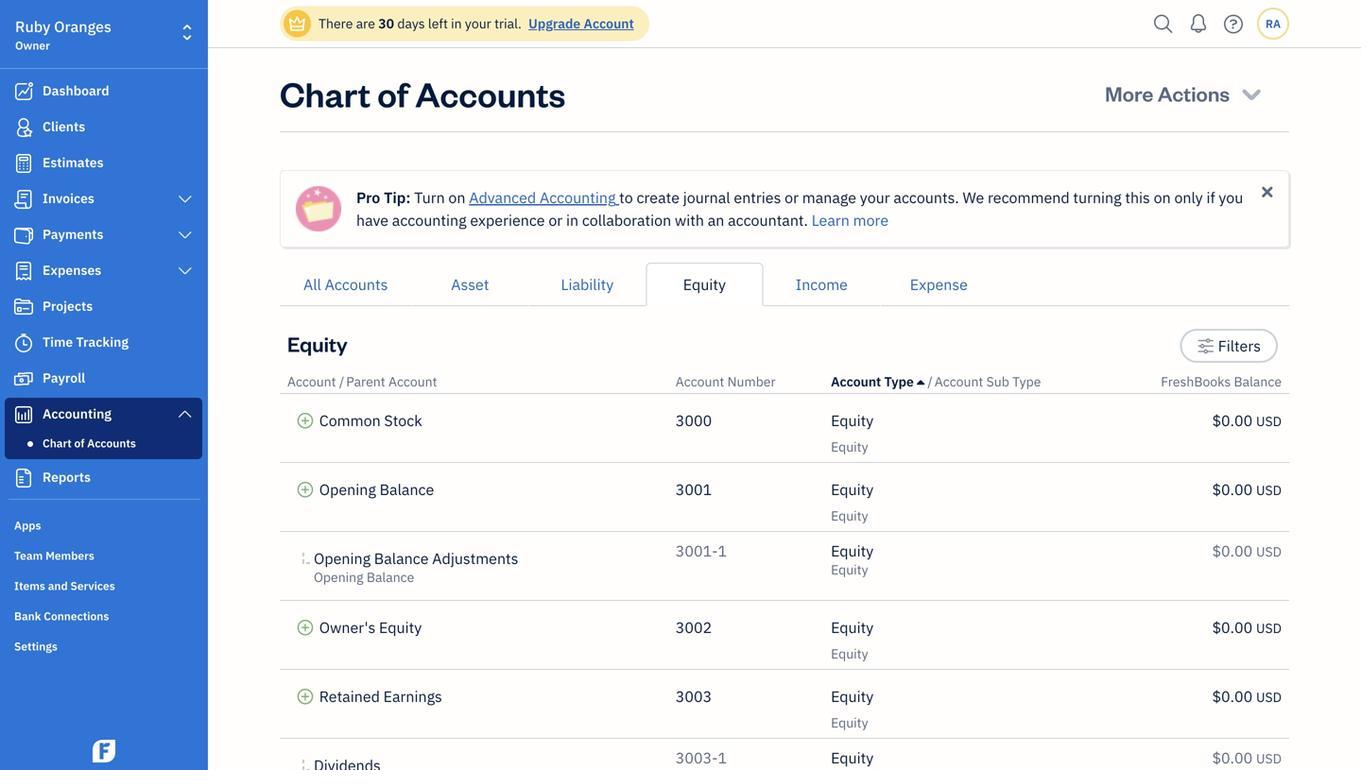 Task type: locate. For each thing, give the bounding box(es) containing it.
members
[[45, 548, 94, 563]]

1 $0.00 from the top
[[1212, 411, 1253, 431]]

1 $0.00 usd from the top
[[1212, 411, 1282, 431]]

1 vertical spatial 1
[[718, 748, 727, 768]]

6 $0.00 usd from the top
[[1212, 748, 1282, 768]]

opening for opening balance
[[319, 480, 376, 500]]

0 horizontal spatial type
[[885, 373, 914, 390]]

retained
[[319, 687, 380, 707]]

type left the caretup image
[[885, 373, 914, 390]]

3003-
[[676, 748, 718, 768]]

upgrade account link
[[525, 15, 634, 32]]

3003-1
[[676, 748, 727, 768]]

/ right the caretup image
[[928, 373, 933, 390]]

0 vertical spatial your
[[465, 15, 491, 32]]

clients
[[43, 118, 85, 135]]

common stock
[[319, 411, 422, 431]]

your
[[465, 15, 491, 32], [860, 188, 890, 208]]

time tracking
[[43, 333, 129, 351]]

accounting left to at the left of the page
[[540, 188, 616, 208]]

5 $0.00 from the top
[[1212, 687, 1253, 707]]

1 vertical spatial accounts
[[325, 275, 388, 294]]

income
[[796, 275, 848, 294]]

2 $0.00 from the top
[[1212, 480, 1253, 500]]

3001
[[676, 480, 712, 500]]

estimate image
[[12, 154, 35, 173]]

1 vertical spatial accounting
[[43, 405, 112, 423]]

1 type from the left
[[885, 373, 914, 390]]

balance for opening balance
[[380, 480, 434, 500]]

2 usd from the top
[[1256, 482, 1282, 499]]

accounts inside all accounts 'button'
[[325, 275, 388, 294]]

services
[[70, 579, 115, 594]]

0 vertical spatial chevron large down image
[[176, 264, 194, 279]]

equity equity for 3000
[[831, 411, 874, 456]]

0 horizontal spatial in
[[451, 15, 462, 32]]

0 horizontal spatial or
[[549, 210, 563, 230]]

5 usd from the top
[[1256, 689, 1282, 706]]

1 horizontal spatial chart of accounts
[[280, 71, 566, 116]]

equity equity for 3002
[[831, 618, 874, 663]]

tracking
[[76, 333, 129, 351]]

0 vertical spatial chart of accounts
[[280, 71, 566, 116]]

accounts down accounting link
[[87, 436, 136, 451]]

usd for 3001
[[1256, 482, 1282, 499]]

your inside to create journal entries or manage your accounts. we recommend turning this on only if  you have accounting experience or in collaboration with an accountant.
[[860, 188, 890, 208]]

1 horizontal spatial in
[[566, 210, 579, 230]]

1 horizontal spatial of
[[377, 71, 408, 116]]

2 chevron large down image from the top
[[176, 407, 194, 422]]

actions
[[1158, 80, 1230, 107]]

on right this
[[1154, 188, 1171, 208]]

team members link
[[5, 541, 202, 569]]

0 vertical spatial accounting
[[540, 188, 616, 208]]

chart down there
[[280, 71, 371, 116]]

main element
[[0, 0, 255, 770]]

balance down stock
[[380, 480, 434, 500]]

timer image
[[12, 334, 35, 353]]

in right left
[[451, 15, 462, 32]]

1 horizontal spatial accounts
[[325, 275, 388, 294]]

1 for 3003-
[[718, 748, 727, 768]]

payroll link
[[5, 362, 202, 396]]

chart of accounts down days
[[280, 71, 566, 116]]

your up more
[[860, 188, 890, 208]]

to
[[619, 188, 633, 208]]

or
[[785, 188, 799, 208], [549, 210, 563, 230]]

2 type from the left
[[1013, 373, 1041, 390]]

bank connections
[[14, 609, 109, 624]]

0 vertical spatial in
[[451, 15, 462, 32]]

0 vertical spatial or
[[785, 188, 799, 208]]

$0.00 for 3000
[[1212, 411, 1253, 431]]

your left trial.
[[465, 15, 491, 32]]

1 vertical spatial or
[[549, 210, 563, 230]]

balance down opening balance
[[374, 549, 429, 569]]

equity equity for 3003
[[831, 687, 874, 732]]

chart image
[[12, 406, 35, 424]]

2 $0.00 usd from the top
[[1212, 480, 1282, 500]]

1 chevron large down image from the top
[[176, 192, 194, 207]]

chevron large down image
[[176, 264, 194, 279], [176, 407, 194, 422]]

payments link
[[5, 218, 202, 252]]

close image
[[1259, 183, 1276, 201]]

liability
[[561, 275, 614, 294]]

1 for 3001-
[[718, 541, 727, 561]]

account number
[[676, 373, 776, 390]]

$0.00 usd
[[1212, 411, 1282, 431], [1212, 480, 1282, 500], [1212, 541, 1282, 561], [1212, 618, 1282, 638], [1212, 687, 1282, 707], [1212, 748, 1282, 768]]

$0.00 for 3003
[[1212, 687, 1253, 707]]

filters button
[[1180, 329, 1278, 363]]

1 vertical spatial chart
[[43, 436, 72, 451]]

account / parent account
[[287, 373, 437, 390]]

account for account / parent account
[[287, 373, 336, 390]]

balance down filters
[[1234, 373, 1282, 390]]

chart of accounts down accounting link
[[43, 436, 136, 451]]

dashboard image
[[12, 82, 35, 101]]

0 horizontal spatial chart
[[43, 436, 72, 451]]

account left the caretup image
[[831, 373, 881, 390]]

2 vertical spatial accounts
[[87, 436, 136, 451]]

chevron large down image down the invoices link
[[176, 228, 194, 243]]

1
[[718, 541, 727, 561], [718, 748, 727, 768]]

5 $0.00 usd from the top
[[1212, 687, 1282, 707]]

or down advanced accounting link in the top left of the page
[[549, 210, 563, 230]]

invoices
[[43, 190, 94, 207]]

freshbooks image
[[89, 740, 119, 763]]

of
[[377, 71, 408, 116], [74, 436, 85, 451]]

1 equity equity from the top
[[831, 411, 874, 456]]

type
[[885, 373, 914, 390], [1013, 373, 1041, 390]]

3 $0.00 usd from the top
[[1212, 541, 1282, 561]]

projects link
[[5, 290, 202, 324]]

/ left parent on the left of the page
[[339, 373, 344, 390]]

your for trial.
[[465, 15, 491, 32]]

0 vertical spatial chart
[[280, 71, 371, 116]]

pro
[[356, 188, 380, 208]]

your for accounts.
[[860, 188, 890, 208]]

all accounts button
[[280, 263, 412, 306]]

2 on from the left
[[1154, 188, 1171, 208]]

2 equity equity from the top
[[831, 480, 874, 525]]

this
[[1125, 188, 1150, 208]]

0 vertical spatial accounts
[[415, 71, 566, 116]]

1 on from the left
[[449, 188, 466, 208]]

0 horizontal spatial /
[[339, 373, 344, 390]]

3 $0.00 from the top
[[1212, 541, 1253, 561]]

collaboration
[[582, 210, 671, 230]]

in down advanced accounting link in the top left of the page
[[566, 210, 579, 230]]

1 usd from the top
[[1256, 413, 1282, 430]]

invoice image
[[12, 190, 35, 209]]

owner
[[15, 38, 50, 53]]

chart of accounts inside main element
[[43, 436, 136, 451]]

0 vertical spatial 1
[[718, 541, 727, 561]]

2 1 from the top
[[718, 748, 727, 768]]

bank
[[14, 609, 41, 624]]

accounting
[[540, 188, 616, 208], [43, 405, 112, 423]]

1 chevron large down image from the top
[[176, 264, 194, 279]]

2 chevron large down image from the top
[[176, 228, 194, 243]]

1 vertical spatial of
[[74, 436, 85, 451]]

days
[[397, 15, 425, 32]]

an
[[708, 210, 724, 230]]

1 vertical spatial chevron large down image
[[176, 228, 194, 243]]

5 equity equity from the top
[[831, 687, 874, 732]]

0 horizontal spatial on
[[449, 188, 466, 208]]

common
[[319, 411, 381, 431]]

on right turn
[[449, 188, 466, 208]]

ruby oranges owner
[[15, 17, 111, 53]]

6 $0.00 from the top
[[1212, 748, 1253, 768]]

1 vertical spatial chart of accounts
[[43, 436, 136, 451]]

are
[[356, 15, 375, 32]]

ra button
[[1257, 8, 1290, 40]]

4 usd from the top
[[1256, 620, 1282, 637]]

settings image
[[1197, 335, 1215, 357]]

usd
[[1256, 413, 1282, 430], [1256, 482, 1282, 499], [1256, 543, 1282, 561], [1256, 620, 1282, 637], [1256, 689, 1282, 706], [1256, 750, 1282, 768]]

turn
[[414, 188, 445, 208]]

chevron large down image for expenses
[[176, 264, 194, 279]]

0 horizontal spatial your
[[465, 15, 491, 32]]

1 horizontal spatial type
[[1013, 373, 1041, 390]]

items and services link
[[5, 571, 202, 599]]

1 vertical spatial your
[[860, 188, 890, 208]]

0 horizontal spatial of
[[74, 436, 85, 451]]

more
[[1105, 80, 1154, 107]]

of down 30
[[377, 71, 408, 116]]

upgrade
[[529, 15, 581, 32]]

4 equity equity from the top
[[831, 618, 874, 663]]

4 $0.00 from the top
[[1212, 618, 1253, 638]]

accounting down payroll
[[43, 405, 112, 423]]

chevron large down image up projects link at the top left of page
[[176, 264, 194, 279]]

accounts
[[415, 71, 566, 116], [325, 275, 388, 294], [87, 436, 136, 451]]

0 vertical spatial chevron large down image
[[176, 192, 194, 207]]

accounts down there are 30 days left in your trial. upgrade account
[[415, 71, 566, 116]]

1 vertical spatial in
[[566, 210, 579, 230]]

type right sub
[[1013, 373, 1041, 390]]

account for account number
[[676, 373, 724, 390]]

accounting inside main element
[[43, 405, 112, 423]]

chevron large down image for invoices
[[176, 192, 194, 207]]

journal
[[683, 188, 730, 208]]

0 horizontal spatial chart of accounts
[[43, 436, 136, 451]]

expense button
[[881, 263, 998, 306]]

account left parent on the left of the page
[[287, 373, 336, 390]]

1 horizontal spatial your
[[860, 188, 890, 208]]

usd for 3003
[[1256, 689, 1282, 706]]

chevron large down image
[[176, 192, 194, 207], [176, 228, 194, 243]]

account right upgrade
[[584, 15, 634, 32]]

usd for 3002
[[1256, 620, 1282, 637]]

account right the caretup image
[[935, 373, 984, 390]]

1 horizontal spatial on
[[1154, 188, 1171, 208]]

bank connections link
[[5, 601, 202, 630]]

equity inside button
[[683, 275, 726, 294]]

0 horizontal spatial accounts
[[87, 436, 136, 451]]

chevron large down image up chart of accounts link
[[176, 407, 194, 422]]

2 horizontal spatial accounts
[[415, 71, 566, 116]]

with
[[675, 210, 704, 230]]

asset
[[451, 275, 489, 294]]

adjustments
[[432, 549, 519, 569]]

ra
[[1266, 16, 1281, 31]]

chevron large down image up payments link
[[176, 192, 194, 207]]

of up reports
[[74, 436, 85, 451]]

time tracking link
[[5, 326, 202, 360]]

there
[[319, 15, 353, 32]]

items
[[14, 579, 45, 594]]

client image
[[12, 118, 35, 137]]

1 horizontal spatial /
[[928, 373, 933, 390]]

clients link
[[5, 111, 202, 145]]

0 vertical spatial of
[[377, 71, 408, 116]]

equity equity for 3001-1
[[831, 541, 874, 579]]

chart up reports
[[43, 436, 72, 451]]

balance
[[1234, 373, 1282, 390], [380, 480, 434, 500], [374, 549, 429, 569], [367, 569, 414, 586]]

1 1 from the top
[[718, 541, 727, 561]]

4 $0.00 usd from the top
[[1212, 618, 1282, 638]]

advanced accounting link
[[469, 188, 619, 208]]

accounts right all
[[325, 275, 388, 294]]

3 equity equity from the top
[[831, 541, 874, 579]]

on inside to create journal entries or manage your accounts. we recommend turning this on only if  you have accounting experience or in collaboration with an accountant.
[[1154, 188, 1171, 208]]

equity equity
[[831, 411, 874, 456], [831, 480, 874, 525], [831, 541, 874, 579], [831, 618, 874, 663], [831, 687, 874, 732]]

$0.00 usd for 3000
[[1212, 411, 1282, 431]]

1 vertical spatial chevron large down image
[[176, 407, 194, 422]]

$0.00 for 3001-1
[[1212, 541, 1253, 561]]

equity equity for 3001
[[831, 480, 874, 525]]

opening
[[319, 480, 376, 500], [314, 549, 371, 569], [314, 569, 364, 586]]

3 usd from the top
[[1256, 543, 1282, 561]]

6 usd from the top
[[1256, 750, 1282, 768]]

0 horizontal spatial accounting
[[43, 405, 112, 423]]

account up 3000
[[676, 373, 724, 390]]

or up accountant.
[[785, 188, 799, 208]]

accounting link
[[5, 398, 202, 432]]



Task type: vqa. For each thing, say whether or not it's contained in the screenshot.


Task type: describe. For each thing, give the bounding box(es) containing it.
accounts inside chart of accounts link
[[87, 436, 136, 451]]

ruby
[[15, 17, 50, 36]]

expense
[[910, 275, 968, 294]]

only
[[1175, 188, 1203, 208]]

project image
[[12, 298, 35, 317]]

accountant.
[[728, 210, 808, 230]]

time
[[43, 333, 73, 351]]

settings link
[[5, 632, 202, 660]]

income button
[[763, 263, 881, 306]]

opening balance adjustments opening balance
[[314, 549, 519, 586]]

team
[[14, 548, 43, 563]]

1 / from the left
[[339, 373, 344, 390]]

and
[[48, 579, 68, 594]]

estimates
[[43, 154, 104, 171]]

dashboard link
[[5, 75, 202, 109]]

learn more link
[[812, 210, 889, 230]]

balance for freshbooks balance
[[1234, 373, 1282, 390]]

stock
[[384, 411, 422, 431]]

apps link
[[5, 511, 202, 539]]

report image
[[12, 469, 35, 488]]

more actions
[[1105, 80, 1230, 107]]

go to help image
[[1219, 10, 1249, 38]]

money image
[[12, 370, 35, 389]]

asset button
[[412, 263, 529, 306]]

reports
[[43, 468, 91, 486]]

all
[[303, 275, 321, 294]]

pro tip: turn on advanced accounting
[[356, 188, 616, 208]]

caretup image
[[917, 374, 925, 390]]

opening balance
[[319, 480, 434, 500]]

equity button
[[646, 263, 763, 306]]

$0.00 usd for 3003
[[1212, 687, 1282, 707]]

chevrondown image
[[1239, 80, 1265, 107]]

of inside main element
[[74, 436, 85, 451]]

$0.00 for 3002
[[1212, 618, 1253, 638]]

$0.00 usd for 3001-1
[[1212, 541, 1282, 561]]

$0.00 for 3003-1
[[1212, 748, 1253, 768]]

we
[[963, 188, 984, 208]]

account type
[[831, 373, 914, 390]]

oranges
[[54, 17, 111, 36]]

dashboard
[[43, 82, 109, 99]]

opening for opening balance adjustments opening balance
[[314, 549, 371, 569]]

3000
[[676, 411, 712, 431]]

$0.00 usd for 3003-1
[[1212, 748, 1282, 768]]

connections
[[44, 609, 109, 624]]

expenses link
[[5, 254, 202, 288]]

chevron large down image for payments
[[176, 228, 194, 243]]

3002
[[676, 618, 712, 638]]

entries
[[734, 188, 781, 208]]

more
[[853, 210, 889, 230]]

all accounts
[[303, 275, 388, 294]]

notifications image
[[1184, 5, 1214, 43]]

expense image
[[12, 262, 35, 281]]

payroll
[[43, 369, 85, 387]]

settings
[[14, 639, 58, 654]]

balance for opening balance adjustments opening balance
[[374, 549, 429, 569]]

30
[[378, 15, 394, 32]]

$0.00 for 3001
[[1212, 480, 1253, 500]]

learn
[[812, 210, 850, 230]]

if
[[1207, 188, 1215, 208]]

to create journal entries or manage your accounts. we recommend turning this on only if  you have accounting experience or in collaboration with an accountant.
[[356, 188, 1244, 230]]

more actions button
[[1088, 71, 1282, 116]]

invoices link
[[5, 182, 202, 216]]

in inside to create journal entries or manage your accounts. we recommend turning this on only if  you have accounting experience or in collaboration with an accountant.
[[566, 210, 579, 230]]

1 horizontal spatial or
[[785, 188, 799, 208]]

expenses
[[43, 261, 101, 279]]

parent
[[346, 373, 385, 390]]

owner's
[[319, 618, 376, 638]]

number
[[728, 373, 776, 390]]

learn more
[[812, 210, 889, 230]]

freshbooks balance
[[1161, 373, 1282, 390]]

1 horizontal spatial accounting
[[540, 188, 616, 208]]

usd for 3001-1
[[1256, 543, 1282, 561]]

retained earnings
[[319, 687, 442, 707]]

payments
[[43, 225, 104, 243]]

account sub type
[[935, 373, 1041, 390]]

team members
[[14, 548, 94, 563]]

chevron large down image for accounting
[[176, 407, 194, 422]]

account up stock
[[389, 373, 437, 390]]

$0.00 usd for 3001
[[1212, 480, 1282, 500]]

freshbooks
[[1161, 373, 1231, 390]]

account for account type
[[831, 373, 881, 390]]

balance up owner's equity
[[367, 569, 414, 586]]

usd for 3003-1
[[1256, 750, 1282, 768]]

chart inside chart of accounts link
[[43, 436, 72, 451]]

search image
[[1149, 10, 1179, 38]]

items and services
[[14, 579, 115, 594]]

account for account sub type
[[935, 373, 984, 390]]

1 horizontal spatial chart
[[280, 71, 371, 116]]

liability button
[[529, 263, 646, 306]]

tip:
[[384, 188, 411, 208]]

crown image
[[287, 14, 307, 34]]

left
[[428, 15, 448, 32]]

payment image
[[12, 226, 35, 245]]

account type button
[[831, 373, 925, 390]]

usd for 3000
[[1256, 413, 1282, 430]]

chart of accounts link
[[9, 432, 199, 455]]

3001-
[[676, 541, 718, 561]]

trial.
[[495, 15, 522, 32]]

reports link
[[5, 461, 202, 495]]

create
[[637, 188, 680, 208]]

there are 30 days left in your trial. upgrade account
[[319, 15, 634, 32]]

apps
[[14, 518, 41, 533]]

$0.00 usd for 3002
[[1212, 618, 1282, 638]]

have
[[356, 210, 389, 230]]

3001-1
[[676, 541, 727, 561]]

owner's equity
[[319, 618, 422, 638]]

2 / from the left
[[928, 373, 933, 390]]

filters
[[1218, 336, 1261, 356]]

turning
[[1073, 188, 1122, 208]]

experience
[[470, 210, 545, 230]]

accounting
[[392, 210, 467, 230]]



